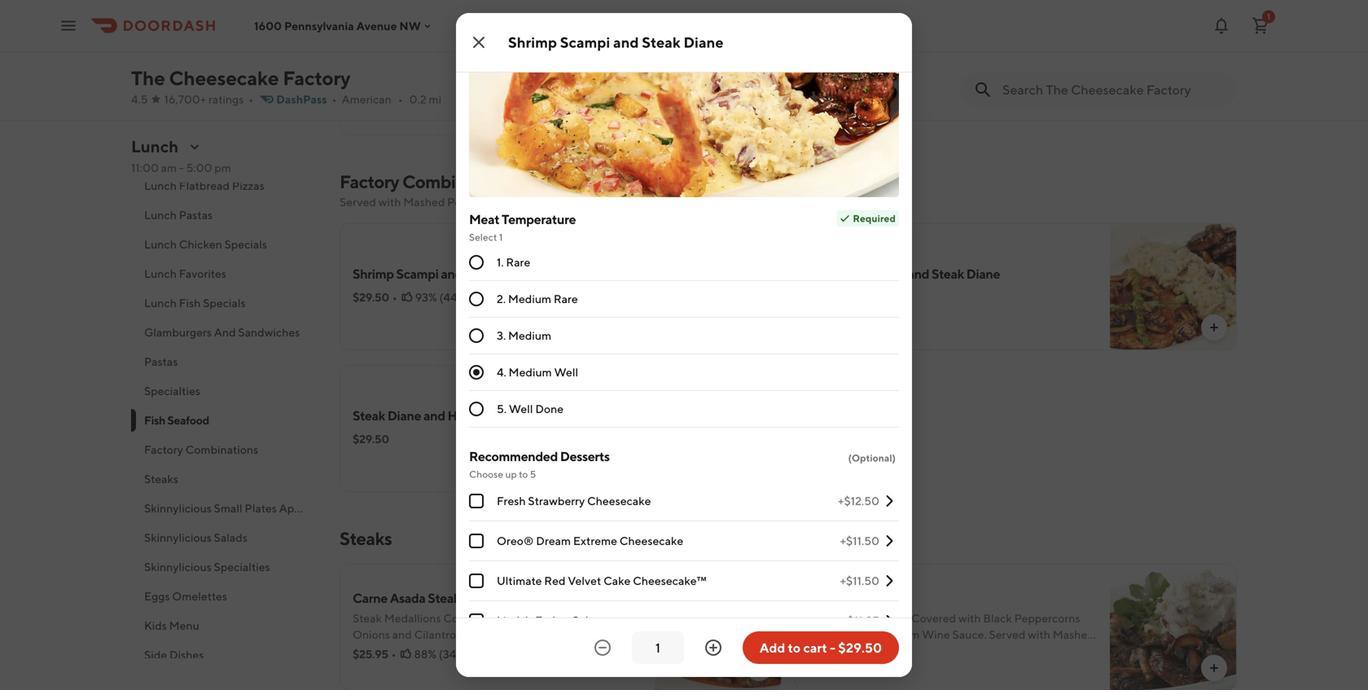 Task type: vqa. For each thing, say whether or not it's contained in the screenshot.


Task type: locate. For each thing, give the bounding box(es) containing it.
1 horizontal spatial to
[[788, 640, 801, 656]]

0 vertical spatial +$11.50
[[841, 534, 880, 548]]

(optional)
[[849, 452, 896, 464]]

1 horizontal spatial -
[[830, 640, 836, 656]]

steaks down the factory combinations
[[144, 472, 178, 486]]

0 vertical spatial $29.50
[[353, 290, 389, 304]]

1 vertical spatial onions
[[917, 644, 954, 658]]

1 vertical spatial medium
[[508, 329, 552, 342]]

• right $25.95
[[392, 647, 396, 661]]

to left 5
[[519, 469, 528, 480]]

• left 'american'
[[332, 92, 337, 106]]

0 horizontal spatial potatoes
[[447, 195, 494, 209]]

chicken left madeira
[[808, 266, 856, 282]]

0 vertical spatial cheesecake
[[169, 66, 279, 90]]

rare right '1.'
[[506, 255, 531, 269]]

3. medium
[[497, 329, 552, 342]]

0 horizontal spatial combinations
[[186, 443, 258, 456]]

factory for factory combinations served with mashed potatoes
[[340, 171, 399, 192]]

kids
[[144, 619, 167, 632]]

$29.50 •
[[353, 290, 397, 304]]

1 vertical spatial shrimp scampi and steak diane
[[353, 266, 534, 282]]

covered up cilantro.
[[444, 612, 488, 625]]

4. Medium Well radio
[[469, 365, 484, 380]]

mashed inside steak diane medallions of steak covered with black peppercorns and a rich mushroom wine sauce. served with mashed potatoes and grilled onions
[[1053, 628, 1095, 641]]

0 vertical spatial potatoes
[[447, 195, 494, 209]]

asada
[[390, 590, 426, 606]]

•
[[392, 92, 396, 105], [249, 92, 254, 106], [332, 92, 337, 106], [398, 92, 403, 106], [393, 290, 397, 304], [392, 647, 396, 661], [847, 647, 852, 661]]

1 vertical spatial well
[[509, 402, 533, 416]]

1 horizontal spatial combinations
[[402, 171, 514, 192]]

fresh inside seared ahi tuna* served with ginger fried rice garnished with fresh bean sprouts, sesame, cilantro and sriracha aioli
[[590, 56, 619, 69]]

1 horizontal spatial cake
[[604, 574, 631, 587]]

rice
[[484, 56, 507, 69], [506, 644, 529, 658]]

0 horizontal spatial steaks
[[144, 472, 178, 486]]

specialties up fish seafood
[[144, 384, 200, 398]]

0 horizontal spatial cake
[[571, 614, 598, 627]]

decrease quantity by 1 image
[[593, 638, 613, 658]]

1 horizontal spatial add item to cart image
[[1208, 321, 1221, 334]]

onions
[[353, 628, 390, 641], [917, 644, 954, 658]]

well right "5."
[[509, 402, 533, 416]]

dishes
[[169, 648, 204, 662]]

shrimp scampi and steak diane up '93% (44)'
[[353, 266, 534, 282]]

combinations for factory combinations
[[186, 443, 258, 456]]

combinations inside factory combinations served with mashed potatoes
[[402, 171, 514, 192]]

1 vertical spatial specialties
[[214, 560, 270, 574]]

specials down lunch favorites button
[[203, 296, 246, 310]]

and
[[614, 33, 639, 51], [517, 72, 536, 86], [441, 266, 463, 282], [908, 266, 930, 282], [424, 408, 445, 423], [393, 628, 412, 641], [808, 628, 828, 641], [449, 644, 469, 658], [857, 644, 877, 658]]

shrimp up '$29.50 •'
[[353, 266, 394, 282]]

lunch favorites
[[144, 267, 226, 280]]

1 horizontal spatial onions
[[917, 644, 954, 658]]

add item to cart image
[[753, 106, 766, 119], [1208, 662, 1221, 675]]

rich
[[838, 628, 862, 641]]

combinations inside button
[[186, 443, 258, 456]]

carne asada steak image
[[655, 564, 782, 690]]

creamy
[[525, 628, 566, 641]]

+$11.50 up of
[[841, 574, 880, 587]]

0 vertical spatial mashed
[[404, 195, 445, 209]]

0 vertical spatial scampi
[[560, 33, 611, 51]]

cake up ranchero
[[571, 614, 598, 627]]

ginger
[[417, 56, 452, 69]]

fresh inside carne asada steak steak medallions covered with sauteed peppers, onions and cilantro.  served with creamy ranchero sauce, fresh corn and white rice
[[390, 644, 419, 658]]

2 vertical spatial medium
[[509, 365, 552, 379]]

medallions down the asada on the left of page
[[384, 612, 441, 625]]

0 vertical spatial shrimp
[[508, 33, 557, 51]]

onions inside carne asada steak steak medallions covered with sauteed peppers, onions and cilantro.  served with creamy ranchero sauce, fresh corn and white rice
[[353, 628, 390, 641]]

• down rich
[[847, 647, 852, 661]]

5. well done
[[497, 402, 564, 416]]

cheesecake up extreme
[[587, 494, 651, 508]]

glamburgers and sandwiches
[[144, 326, 300, 339]]

4.
[[497, 365, 507, 379]]

lunch for lunch
[[131, 137, 179, 156]]

medium right 3.
[[508, 329, 552, 342]]

covered inside steak diane medallions of steak covered with black peppercorns and a rich mushroom wine sauce. served with mashed potatoes and grilled onions
[[912, 612, 957, 625]]

1 horizontal spatial medallions
[[808, 612, 865, 625]]

fresh left corn
[[390, 644, 419, 658]]

steak diane and herb crusted salmon
[[353, 408, 571, 423]]

0 horizontal spatial specialties
[[144, 384, 200, 398]]

fresh up the aioli
[[590, 56, 619, 69]]

wine
[[922, 628, 951, 641]]

served
[[353, 56, 389, 69], [340, 195, 376, 209], [461, 628, 498, 641], [990, 628, 1026, 641]]

2 medallions from the left
[[808, 612, 865, 625]]

medallions up the a
[[808, 612, 865, 625]]

0 vertical spatial skinnylicious
[[144, 502, 212, 515]]

0 horizontal spatial 1
[[499, 231, 503, 243]]

the
[[131, 66, 165, 90]]

medium right 4.
[[509, 365, 552, 379]]

• for $29.50 •
[[393, 290, 397, 304]]

1 vertical spatial $29.50
[[353, 432, 389, 446]]

specialties down 'salads'
[[214, 560, 270, 574]]

skinnylicious
[[144, 502, 212, 515], [144, 531, 212, 544], [144, 560, 212, 574]]

to left cart
[[788, 640, 801, 656]]

fish left seafood
[[144, 414, 165, 427]]

1 covered from the left
[[444, 612, 488, 625]]

1 vertical spatial fresh
[[497, 494, 526, 508]]

0 horizontal spatial covered
[[444, 612, 488, 625]]

1 inside "1" "button"
[[1268, 12, 1271, 21]]

skinnylicious up skinnylicious salads at left bottom
[[144, 502, 212, 515]]

to inside recommended desserts choose up to 5
[[519, 469, 528, 480]]

1 vertical spatial fish
[[144, 414, 165, 427]]

meat
[[469, 211, 500, 227]]

cake
[[604, 574, 631, 587], [571, 614, 598, 627]]

factory inside button
[[144, 443, 183, 456]]

lunch flatbread pizzas
[[144, 179, 265, 192]]

recommended desserts choose up to 5
[[469, 449, 610, 480]]

5
[[530, 469, 536, 480]]

lunch for lunch fish specials
[[144, 296, 177, 310]]

• down sprouts,
[[392, 92, 396, 105]]

medium for 4.
[[509, 365, 552, 379]]

potatoes inside factory combinations served with mashed potatoes
[[447, 195, 494, 209]]

scampi up 93%
[[396, 266, 439, 282]]

1 vertical spatial -
[[830, 640, 836, 656]]

1 vertical spatial chicken
[[808, 266, 856, 282]]

add item to cart image
[[1208, 321, 1221, 334], [753, 662, 766, 675]]

Item Search search field
[[1003, 81, 1225, 99]]

0 horizontal spatial fresh
[[390, 644, 419, 658]]

1 horizontal spatial add item to cart image
[[1208, 662, 1221, 675]]

well up done
[[554, 365, 579, 379]]

0 vertical spatial combinations
[[402, 171, 514, 192]]

3. Medium radio
[[469, 328, 484, 343]]

cheesecake™
[[633, 574, 707, 587]]

1 vertical spatial potatoes
[[808, 644, 855, 658]]

0.2
[[410, 92, 427, 106]]

0 horizontal spatial well
[[509, 402, 533, 416]]

0 vertical spatial 1
[[1268, 12, 1271, 21]]

combinations
[[402, 171, 514, 192], [186, 443, 258, 456]]

combinations up steaks button at the left
[[186, 443, 258, 456]]

• down the cheesecake factory at top
[[249, 92, 254, 106]]

+$11.50 for oreo® dream extreme cheesecake
[[841, 534, 880, 548]]

cheesecake up ratings
[[169, 66, 279, 90]]

sesame,
[[427, 72, 470, 86]]

well
[[554, 365, 579, 379], [509, 402, 533, 416]]

85% (7)
[[870, 647, 909, 661]]

1 vertical spatial rice
[[506, 644, 529, 658]]

cheesecake up cheesecake™
[[620, 534, 684, 548]]

1 vertical spatial factory
[[340, 171, 399, 192]]

11:00
[[131, 161, 159, 174]]

cake right velvet
[[604, 574, 631, 587]]

1 horizontal spatial potatoes
[[808, 644, 855, 658]]

85%
[[870, 647, 892, 661]]

- inside button
[[830, 640, 836, 656]]

flatbread
[[179, 179, 230, 192]]

specialties inside skinnylicious specialties button
[[214, 560, 270, 574]]

covered
[[444, 612, 488, 625], [912, 612, 957, 625]]

2 vertical spatial fresh
[[390, 644, 419, 658]]

glamburgers
[[144, 326, 212, 339]]

1 horizontal spatial shrimp
[[508, 33, 557, 51]]

0 vertical spatial rice
[[484, 56, 507, 69]]

combinations up meat
[[402, 171, 514, 192]]

0 vertical spatial cake
[[604, 574, 631, 587]]

fish seafood
[[144, 414, 209, 427]]

add
[[760, 640, 786, 656]]

specials inside "button"
[[225, 238, 267, 251]]

0 vertical spatial steaks
[[144, 472, 178, 486]]

factory combinations
[[144, 443, 258, 456]]

rare right 2.
[[554, 292, 578, 306]]

specialties button
[[131, 376, 320, 406]]

shrimp up garnished
[[508, 33, 557, 51]]

1 horizontal spatial covered
[[912, 612, 957, 625]]

diane
[[684, 33, 724, 51], [500, 266, 534, 282], [967, 266, 1001, 282], [388, 408, 421, 423], [843, 590, 877, 606]]

1 vertical spatial add item to cart image
[[1208, 662, 1221, 675]]

1 vertical spatial combinations
[[186, 443, 258, 456]]

covered inside carne asada steak steak medallions covered with sauteed peppers, onions and cilantro.  served with creamy ranchero sauce, fresh corn and white rice
[[444, 612, 488, 625]]

fresh down up
[[497, 494, 526, 508]]

• left 0.2
[[398, 92, 403, 106]]

specials
[[225, 238, 267, 251], [203, 296, 246, 310]]

88% (34)
[[414, 647, 460, 661]]

0 vertical spatial fish
[[179, 296, 201, 310]]

1 skinnylicious from the top
[[144, 502, 212, 515]]

1 vertical spatial scampi
[[396, 266, 439, 282]]

fish inside button
[[179, 296, 201, 310]]

diane inside steak diane medallions of steak covered with black peppercorns and a rich mushroom wine sauce. served with mashed potatoes and grilled onions
[[843, 590, 877, 606]]

• for dashpass •
[[332, 92, 337, 106]]

0 horizontal spatial onions
[[353, 628, 390, 641]]

mashed inside factory combinations served with mashed potatoes
[[404, 195, 445, 209]]

and inside seared ahi tuna* served with ginger fried rice garnished with fresh bean sprouts, sesame, cilantro and sriracha aioli
[[517, 72, 536, 86]]

linda's fudge cake
[[497, 614, 598, 627]]

2 vertical spatial skinnylicious
[[144, 560, 212, 574]]

$29.50
[[353, 290, 389, 304], [353, 432, 389, 446], [839, 640, 883, 656]]

close shrimp scampi and steak diane image
[[469, 33, 489, 52]]

skinnylicious small plates appetizers
[[144, 502, 336, 515]]

0 vertical spatial -
[[179, 161, 184, 174]]

1 horizontal spatial rare
[[554, 292, 578, 306]]

factory inside factory combinations served with mashed potatoes
[[340, 171, 399, 192]]

pastas down lunch flatbread pizzas
[[179, 208, 213, 222]]

1 vertical spatial skinnylicious
[[144, 531, 212, 544]]

0 vertical spatial add item to cart image
[[1208, 321, 1221, 334]]

None checkbox
[[469, 494, 484, 508], [469, 534, 484, 548], [469, 574, 484, 588], [469, 494, 484, 508], [469, 534, 484, 548], [469, 574, 484, 588]]

0 horizontal spatial medallions
[[384, 612, 441, 625]]

eggs
[[144, 590, 170, 603]]

avenue
[[357, 19, 397, 32]]

shrimp scampi and steak diane
[[508, 33, 724, 51], [353, 266, 534, 282]]

0 vertical spatial specialties
[[144, 384, 200, 398]]

pastas down glamburgers
[[144, 355, 178, 368]]

onions up sauce,
[[353, 628, 390, 641]]

skinnylicious up skinnylicious specialties
[[144, 531, 212, 544]]

0 vertical spatial fresh
[[590, 56, 619, 69]]

shrimp scampi and steak diane up the aioli
[[508, 33, 724, 51]]

2 +$11.50 from the top
[[841, 574, 880, 587]]

steaks
[[144, 472, 178, 486], [340, 528, 392, 549]]

lunch inside "button"
[[144, 238, 177, 251]]

specials down lunch pastas button
[[225, 238, 267, 251]]

1 medallions from the left
[[384, 612, 441, 625]]

0 horizontal spatial fish
[[144, 414, 165, 427]]

to inside add to cart - $29.50 button
[[788, 640, 801, 656]]

pizzas
[[232, 179, 265, 192]]

0 horizontal spatial rare
[[506, 255, 531, 269]]

1 horizontal spatial specialties
[[214, 560, 270, 574]]

1 horizontal spatial fish
[[179, 296, 201, 310]]

onions down wine
[[917, 644, 954, 658]]

steaks up carne
[[340, 528, 392, 549]]

1 horizontal spatial 1
[[1268, 12, 1271, 21]]

1 right notification bell image
[[1268, 12, 1271, 21]]

2 vertical spatial factory
[[144, 443, 183, 456]]

1 horizontal spatial mashed
[[1053, 628, 1095, 641]]

rice right the white
[[506, 644, 529, 658]]

1 horizontal spatial scampi
[[560, 33, 611, 51]]

shrimp inside 'dialog'
[[508, 33, 557, 51]]

ultimate red velvet cake cheesecake™
[[497, 574, 707, 587]]

scampi
[[560, 33, 611, 51], [396, 266, 439, 282]]

chicken up "favorites"
[[179, 238, 222, 251]]

0 vertical spatial medium
[[508, 292, 552, 306]]

0 vertical spatial rare
[[506, 255, 531, 269]]

ahi
[[395, 35, 415, 50]]

1 horizontal spatial chicken
[[808, 266, 856, 282]]

1 vertical spatial steaks
[[340, 528, 392, 549]]

1 vertical spatial specials
[[203, 296, 246, 310]]

linda's
[[497, 614, 533, 627]]

steak diane and herb crusted salmon image
[[655, 365, 782, 492]]

rare
[[506, 255, 531, 269], [554, 292, 578, 306]]

lunch for lunch chicken specials
[[144, 238, 177, 251]]

2 covered from the left
[[912, 612, 957, 625]]

1 vertical spatial 1
[[499, 231, 503, 243]]

mushroom
[[864, 628, 920, 641]]

lunch for lunch flatbread pizzas
[[144, 179, 177, 192]]

recommended desserts group
[[469, 447, 900, 681]]

2.
[[497, 292, 506, 306]]

1 +$11.50 from the top
[[841, 534, 880, 548]]

2 vertical spatial $29.50
[[839, 640, 883, 656]]

fish
[[179, 296, 201, 310], [144, 414, 165, 427]]

steak inside 'dialog'
[[642, 33, 681, 51]]

1 horizontal spatial steaks
[[340, 528, 392, 549]]

scampi up the aioli
[[560, 33, 611, 51]]

1 horizontal spatial fresh
[[497, 494, 526, 508]]

0 vertical spatial well
[[554, 365, 579, 379]]

fudge
[[535, 614, 569, 627]]

2 horizontal spatial fresh
[[590, 56, 619, 69]]

add item to cart image for chicken madeira and steak diane
[[1208, 321, 1221, 334]]

lunch chicken specials
[[144, 238, 267, 251]]

0 vertical spatial to
[[519, 469, 528, 480]]

favorites
[[179, 267, 226, 280]]

lunch for lunch favorites
[[144, 267, 177, 280]]

5. Well Done radio
[[469, 402, 484, 416]]

$26.95 •
[[353, 92, 396, 105]]

3 skinnylicious from the top
[[144, 560, 212, 574]]

1 right select
[[499, 231, 503, 243]]

combinations for factory combinations served with mashed potatoes
[[402, 171, 514, 192]]

rice up cilantro
[[484, 56, 507, 69]]

black
[[984, 612, 1013, 625]]

0 vertical spatial shrimp scampi and steak diane
[[508, 33, 724, 51]]

with inside factory combinations served with mashed potatoes
[[379, 195, 401, 209]]

skinnylicious up eggs omelettes
[[144, 560, 212, 574]]

+$11.50 down +$12.50
[[841, 534, 880, 548]]

medium right 2.
[[508, 292, 552, 306]]

0 horizontal spatial add item to cart image
[[753, 106, 766, 119]]

rice inside seared ahi tuna* served with ginger fried rice garnished with fresh bean sprouts, sesame, cilantro and sriracha aioli
[[484, 56, 507, 69]]

0 vertical spatial add item to cart image
[[753, 106, 766, 119]]

$29.50 for $29.50 •
[[353, 290, 389, 304]]

american • 0.2 mi
[[342, 92, 442, 106]]

• left 93%
[[393, 290, 397, 304]]

chicken madeira and steak diane image
[[1111, 223, 1238, 350]]

ranchero
[[568, 628, 618, 641]]

chicken inside "button"
[[179, 238, 222, 251]]

-
[[179, 161, 184, 174], [830, 640, 836, 656]]

0 vertical spatial chicken
[[179, 238, 222, 251]]

covered up wine
[[912, 612, 957, 625]]

onions inside steak diane medallions of steak covered with black peppercorns and a rich mushroom wine sauce. served with mashed potatoes and grilled onions
[[917, 644, 954, 658]]

fried
[[455, 56, 482, 69]]

1600 pennsylvania avenue nw button
[[254, 19, 434, 32]]

1 vertical spatial to
[[788, 640, 801, 656]]

recommended
[[469, 449, 558, 464]]

side dishes
[[144, 648, 204, 662]]

0 horizontal spatial chicken
[[179, 238, 222, 251]]

a
[[830, 628, 836, 641]]

• for american • 0.2 mi
[[398, 92, 403, 106]]

specials inside button
[[203, 296, 246, 310]]

2 skinnylicious from the top
[[144, 531, 212, 544]]

fish down lunch favorites
[[179, 296, 201, 310]]

0 horizontal spatial to
[[519, 469, 528, 480]]

0 horizontal spatial pastas
[[144, 355, 178, 368]]

1 vertical spatial mashed
[[1053, 628, 1095, 641]]

specialties
[[144, 384, 200, 398], [214, 560, 270, 574]]

0 horizontal spatial add item to cart image
[[753, 662, 766, 675]]

medium for 3.
[[508, 329, 552, 342]]

1 vertical spatial +$11.50
[[841, 574, 880, 587]]



Task type: describe. For each thing, give the bounding box(es) containing it.
mi
[[429, 92, 442, 106]]

88%
[[414, 647, 437, 661]]

ultimate
[[497, 574, 542, 587]]

medallions inside steak diane medallions of steak covered with black peppercorns and a rich mushroom wine sauce. served with mashed potatoes and grilled onions
[[808, 612, 865, 625]]

add to cart - $29.50 button
[[743, 631, 900, 664]]

Current quantity is 1 number field
[[642, 639, 675, 657]]

open menu image
[[59, 16, 78, 35]]

american
[[342, 92, 392, 106]]

skinnylicious salads button
[[131, 523, 320, 552]]

sriracha
[[539, 72, 581, 86]]

oreo® dream extreme cheesecake
[[497, 534, 684, 548]]

80%
[[414, 92, 438, 105]]

1 items, open order cart image
[[1252, 16, 1271, 35]]

specialties inside specialties button
[[144, 384, 200, 398]]

1 vertical spatial cake
[[571, 614, 598, 627]]

4.5
[[131, 92, 148, 106]]

$29.50 inside button
[[839, 640, 883, 656]]

0 horizontal spatial shrimp
[[353, 266, 394, 282]]

shrimp scampi and steak diane inside 'dialog'
[[508, 33, 724, 51]]

tuna*
[[418, 35, 451, 50]]

grilled
[[879, 644, 914, 658]]

covered for carne asada steak
[[444, 612, 488, 625]]

required
[[853, 213, 896, 224]]

1.
[[497, 255, 504, 269]]

add item to cart image for seared ahi tuna*
[[753, 106, 766, 119]]

(10)
[[440, 92, 461, 105]]

dashpass
[[276, 92, 327, 106]]

$28.95 •
[[808, 647, 852, 661]]

0 vertical spatial factory
[[283, 66, 351, 90]]

shrimp scampi and steak diane image
[[655, 223, 782, 350]]

done
[[536, 402, 564, 416]]

skinnylicious for skinnylicious specialties
[[144, 560, 212, 574]]

skinnylicious specialties
[[144, 560, 270, 574]]

meat temperature group
[[469, 210, 900, 428]]

temperature
[[502, 211, 576, 227]]

add item to cart image for steak diane
[[1208, 662, 1221, 675]]

meat temperature select 1
[[469, 211, 576, 243]]

eggs omelettes
[[144, 590, 227, 603]]

1. rare
[[497, 255, 531, 269]]

served inside factory combinations served with mashed potatoes
[[340, 195, 376, 209]]

93% (44)
[[415, 290, 462, 304]]

strawberry
[[528, 494, 585, 508]]

madeira
[[858, 266, 906, 282]]

skinnylicious for skinnylicious salads
[[144, 531, 212, 544]]

1 horizontal spatial well
[[554, 365, 579, 379]]

0 vertical spatial pastas
[[179, 208, 213, 222]]

11:00 am - 5:00 pm
[[131, 161, 231, 174]]

fresh strawberry cheesecake
[[497, 494, 651, 508]]

aioli
[[583, 72, 607, 86]]

lunch pastas
[[144, 208, 213, 222]]

glamburgers and sandwiches button
[[131, 318, 320, 347]]

+$11.50 for ultimate red velvet cake cheesecake™
[[841, 574, 880, 587]]

medallions inside carne asada steak steak medallions covered with sauteed peppers, onions and cilantro.  served with creamy ranchero sauce, fresh corn and white rice
[[384, 612, 441, 625]]

and inside 'dialog'
[[614, 33, 639, 51]]

plates
[[245, 502, 277, 515]]

1 vertical spatial rare
[[554, 292, 578, 306]]

skinnylicious for skinnylicious small plates appetizers
[[144, 502, 212, 515]]

notification bell image
[[1212, 16, 1232, 35]]

pennsylvania
[[284, 19, 354, 32]]

white
[[471, 644, 503, 658]]

skinnylicious specialties button
[[131, 552, 320, 582]]

omelettes
[[172, 590, 227, 603]]

4. medium well
[[497, 365, 579, 379]]

1 inside meat temperature select 1
[[499, 231, 503, 243]]

served inside seared ahi tuna* served with ginger fried rice garnished with fresh bean sprouts, sesame, cilantro and sriracha aioli
[[353, 56, 389, 69]]

(34)
[[439, 647, 460, 661]]

1. Rare radio
[[469, 255, 484, 270]]

kids menu button
[[131, 611, 320, 640]]

peppers,
[[561, 612, 607, 625]]

0 horizontal spatial -
[[179, 161, 184, 174]]

1 vertical spatial cheesecake
[[587, 494, 651, 508]]

• for $28.95 •
[[847, 647, 852, 661]]

potatoes inside steak diane medallions of steak covered with black peppercorns and a rich mushroom wine sauce. served with mashed potatoes and grilled onions
[[808, 644, 855, 658]]

covered for steak diane
[[912, 612, 957, 625]]

corn
[[421, 644, 447, 658]]

fresh inside recommended desserts 'group'
[[497, 494, 526, 508]]

skinnylicious salads
[[144, 531, 248, 544]]

80% (10)
[[414, 92, 461, 105]]

pm
[[215, 161, 231, 174]]

93%
[[415, 290, 437, 304]]

1600 pennsylvania avenue nw
[[254, 19, 421, 32]]

served inside carne asada steak steak medallions covered with sauteed peppers, onions and cilantro.  served with creamy ranchero sauce, fresh corn and white rice
[[461, 628, 498, 641]]

scampi inside 'dialog'
[[560, 33, 611, 51]]

garnished
[[509, 56, 563, 69]]

• for $25.95 •
[[392, 647, 396, 661]]

lunch flatbread pizzas button
[[131, 171, 320, 200]]

(44)
[[440, 290, 462, 304]]

choose
[[469, 469, 504, 480]]

1600
[[254, 19, 282, 32]]

lunch fish specials
[[144, 296, 246, 310]]

salmon
[[528, 408, 571, 423]]

increase quantity by 1 image
[[704, 638, 724, 658]]

$29.50 for $29.50
[[353, 432, 389, 446]]

+$12.50
[[839, 494, 880, 508]]

specials for lunch chicken specials
[[225, 238, 267, 251]]

sauteed
[[516, 612, 559, 625]]

sauce,
[[353, 644, 387, 658]]

of
[[867, 612, 878, 625]]

specials for lunch fish specials
[[203, 296, 246, 310]]

eggs omelettes button
[[131, 582, 320, 611]]

cart
[[804, 640, 828, 656]]

bean
[[353, 72, 380, 86]]

factory combinations served with mashed potatoes
[[340, 171, 514, 209]]

steaks button
[[131, 464, 320, 494]]

steaks inside button
[[144, 472, 178, 486]]

add item to cart image for carne asada steak
[[753, 662, 766, 675]]

seared ahi tuna* image
[[655, 8, 782, 135]]

factory for factory combinations
[[144, 443, 183, 456]]

steak diane image
[[1111, 564, 1238, 690]]

2 vertical spatial cheesecake
[[620, 534, 684, 548]]

lunch for lunch pastas
[[144, 208, 177, 222]]

diane inside 'dialog'
[[684, 33, 724, 51]]

oreo®
[[497, 534, 534, 548]]

shrimp scampi and steak diane dialog
[[456, 0, 913, 681]]

dashpass •
[[276, 92, 337, 106]]

• for $26.95 •
[[392, 92, 396, 105]]

seared ahi tuna* served with ginger fried rice garnished with fresh bean sprouts, sesame, cilantro and sriracha aioli
[[353, 35, 619, 86]]

nw
[[400, 19, 421, 32]]

skinnylicious small plates appetizers button
[[131, 494, 336, 523]]

rice inside carne asada steak steak medallions covered with sauteed peppers, onions and cilantro.  served with creamy ranchero sauce, fresh corn and white rice
[[506, 644, 529, 658]]

factory combinations button
[[131, 435, 320, 464]]

chicken madeira and steak diane
[[808, 266, 1001, 282]]

lunch chicken specials button
[[131, 230, 320, 259]]

kids menu
[[144, 619, 199, 632]]

medium for 2.
[[508, 292, 552, 306]]

2. medium rare
[[497, 292, 578, 306]]

side
[[144, 648, 167, 662]]

red
[[545, 574, 566, 587]]

dream
[[536, 534, 571, 548]]

served inside steak diane medallions of steak covered with black peppercorns and a rich mushroom wine sauce. served with mashed potatoes and grilled onions
[[990, 628, 1026, 641]]

2. Medium Rare radio
[[469, 292, 484, 306]]

extreme
[[574, 534, 618, 548]]



